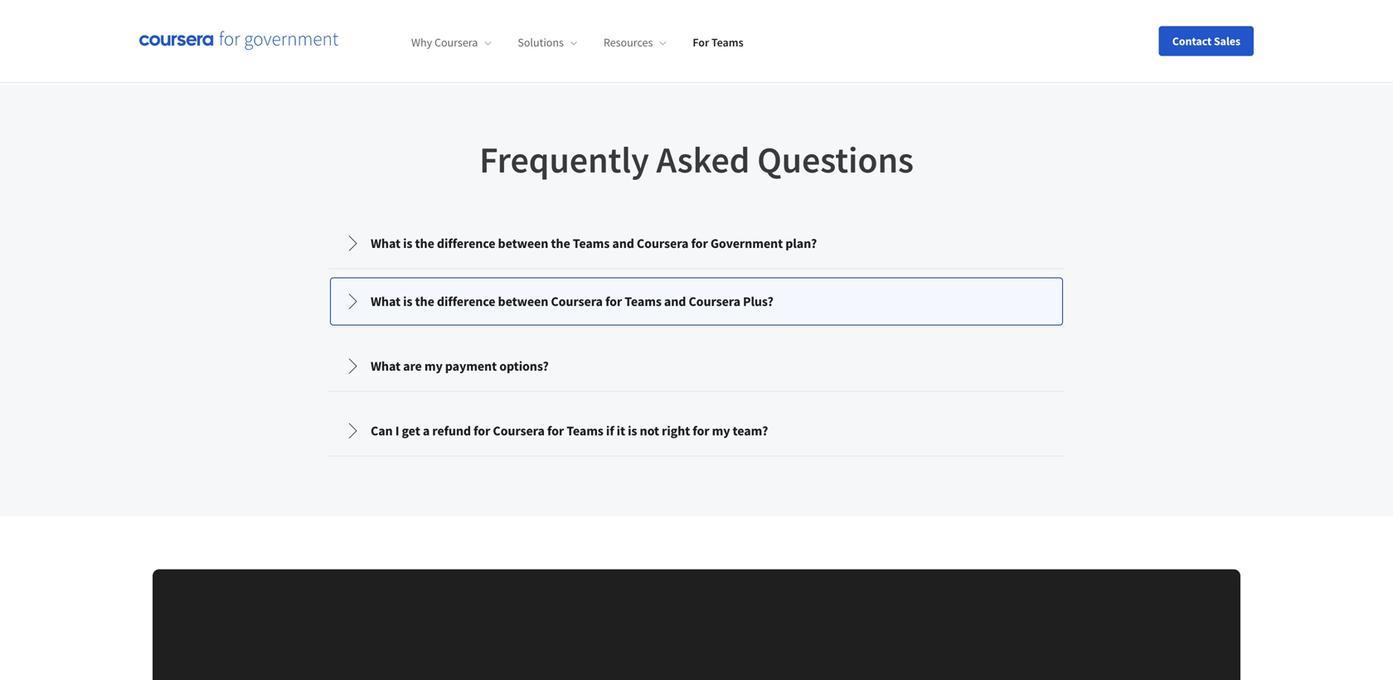 Task type: describe. For each thing, give the bounding box(es) containing it.
for
[[693, 35, 710, 50]]

what for what is the difference between coursera for teams and coursera plus?
[[371, 293, 401, 310]]

coursera down options?
[[493, 423, 545, 439]]

sales
[[1215, 34, 1241, 49]]

and inside dropdown button
[[665, 293, 686, 310]]

can
[[371, 423, 393, 439]]

what is the difference between the teams and coursera for government plan?
[[371, 235, 817, 252]]

coursera inside 'dropdown button'
[[637, 235, 689, 252]]

why
[[412, 35, 432, 50]]

my inside can i get a refund for coursera for teams if it is not right for my team? dropdown button
[[712, 423, 731, 439]]

my inside what are my payment options? dropdown button
[[425, 358, 443, 375]]

questions
[[758, 137, 914, 183]]

difference for coursera
[[437, 293, 496, 310]]

teams left the if
[[567, 423, 604, 439]]

for down what is the difference between the teams and coursera for government plan?
[[606, 293, 622, 310]]

teams down what is the difference between the teams and coursera for government plan?
[[625, 293, 662, 310]]

a
[[423, 423, 430, 439]]

are
[[403, 358, 422, 375]]

contact sales button
[[1160, 26, 1255, 56]]

not
[[640, 423, 660, 439]]

payment
[[445, 358, 497, 375]]

it
[[617, 423, 626, 439]]

resources link
[[604, 35, 667, 50]]

why coursera link
[[412, 35, 491, 50]]

for right "refund"
[[474, 423, 491, 439]]

teams inside 'dropdown button'
[[573, 235, 610, 252]]

what for what are my payment options?
[[371, 358, 401, 375]]

resources
[[604, 35, 653, 50]]

solutions link
[[518, 35, 577, 50]]

coursera right why
[[435, 35, 478, 50]]

frequently asked questions
[[480, 137, 914, 183]]

solutions
[[518, 35, 564, 50]]

for teams
[[693, 35, 744, 50]]

what is the difference between coursera for teams and coursera plus?
[[371, 293, 774, 310]]

refund
[[432, 423, 471, 439]]



Task type: locate. For each thing, give the bounding box(es) containing it.
for left government
[[692, 235, 708, 252]]

my
[[425, 358, 443, 375], [712, 423, 731, 439]]

my left team?
[[712, 423, 731, 439]]

right
[[662, 423, 690, 439]]

0 vertical spatial difference
[[437, 235, 496, 252]]

1 horizontal spatial and
[[665, 293, 686, 310]]

and down what is the difference between the teams and coursera for government plan? 'dropdown button'
[[665, 293, 686, 310]]

2 between from the top
[[498, 293, 549, 310]]

for
[[692, 235, 708, 252], [606, 293, 622, 310], [474, 423, 491, 439], [548, 423, 564, 439], [693, 423, 710, 439]]

between inside 'dropdown button'
[[498, 235, 549, 252]]

between for the
[[498, 235, 549, 252]]

what for what is the difference between the teams and coursera for government plan?
[[371, 235, 401, 252]]

teams
[[712, 35, 744, 50], [573, 235, 610, 252], [625, 293, 662, 310], [567, 423, 604, 439]]

1 vertical spatial is
[[403, 293, 413, 310]]

is inside what is the difference between coursera for teams and coursera plus? dropdown button
[[403, 293, 413, 310]]

difference inside dropdown button
[[437, 293, 496, 310]]

contact sales
[[1173, 34, 1241, 49]]

is inside can i get a refund for coursera for teams if it is not right for my team? dropdown button
[[628, 423, 638, 439]]

coursera left plus?
[[689, 293, 741, 310]]

for right right
[[693, 423, 710, 439]]

the for coursera
[[415, 293, 435, 310]]

between
[[498, 235, 549, 252], [498, 293, 549, 310]]

1 difference from the top
[[437, 235, 496, 252]]

1 horizontal spatial my
[[712, 423, 731, 439]]

2 difference from the top
[[437, 293, 496, 310]]

teams up what is the difference between coursera for teams and coursera plus?
[[573, 235, 610, 252]]

the inside dropdown button
[[415, 293, 435, 310]]

for teams link
[[693, 35, 744, 50]]

frequently
[[480, 137, 649, 183]]

options?
[[500, 358, 549, 375]]

team?
[[733, 423, 769, 439]]

0 horizontal spatial and
[[613, 235, 635, 252]]

difference inside 'dropdown button'
[[437, 235, 496, 252]]

plus?
[[743, 293, 774, 310]]

1 between from the top
[[498, 235, 549, 252]]

2 vertical spatial is
[[628, 423, 638, 439]]

1 vertical spatial my
[[712, 423, 731, 439]]

get
[[402, 423, 420, 439]]

contact
[[1173, 34, 1212, 49]]

what is the difference between the teams and coursera for government plan? button
[[331, 220, 1063, 267]]

government
[[711, 235, 783, 252]]

i
[[396, 423, 399, 439]]

between for coursera
[[498, 293, 549, 310]]

0 vertical spatial is
[[403, 235, 413, 252]]

the for the
[[415, 235, 435, 252]]

my right the are
[[425, 358, 443, 375]]

is for what is the difference between the teams and coursera for government plan?
[[403, 235, 413, 252]]

is inside what is the difference between the teams and coursera for government plan? 'dropdown button'
[[403, 235, 413, 252]]

difference
[[437, 235, 496, 252], [437, 293, 496, 310]]

difference for the
[[437, 235, 496, 252]]

1 what from the top
[[371, 235, 401, 252]]

1 vertical spatial difference
[[437, 293, 496, 310]]

and
[[613, 235, 635, 252], [665, 293, 686, 310]]

for left the if
[[548, 423, 564, 439]]

can i get a refund for coursera for teams if it is not right for my team?
[[371, 423, 769, 439]]

coursera
[[435, 35, 478, 50], [637, 235, 689, 252], [551, 293, 603, 310], [689, 293, 741, 310], [493, 423, 545, 439]]

between up what is the difference between coursera for teams and coursera plus?
[[498, 235, 549, 252]]

what is the difference between coursera for teams and coursera plus? button
[[331, 278, 1063, 325]]

teams right "for"
[[712, 35, 744, 50]]

2 vertical spatial what
[[371, 358, 401, 375]]

1 vertical spatial and
[[665, 293, 686, 310]]

between inside dropdown button
[[498, 293, 549, 310]]

0 vertical spatial and
[[613, 235, 635, 252]]

what are my payment options? button
[[331, 343, 1063, 390]]

2 what from the top
[[371, 293, 401, 310]]

why coursera
[[412, 35, 478, 50]]

coursera for government image
[[139, 31, 339, 51]]

for inside 'dropdown button'
[[692, 235, 708, 252]]

what are my payment options?
[[371, 358, 549, 375]]

and up what is the difference between coursera for teams and coursera plus?
[[613, 235, 635, 252]]

0 vertical spatial between
[[498, 235, 549, 252]]

what inside 'dropdown button'
[[371, 235, 401, 252]]

asked
[[657, 137, 750, 183]]

1 vertical spatial what
[[371, 293, 401, 310]]

can i get a refund for coursera for teams if it is not right for my team? button
[[331, 408, 1063, 454]]

what
[[371, 235, 401, 252], [371, 293, 401, 310], [371, 358, 401, 375]]

plan?
[[786, 235, 817, 252]]

0 vertical spatial what
[[371, 235, 401, 252]]

if
[[606, 423, 614, 439]]

the
[[415, 235, 435, 252], [551, 235, 571, 252], [415, 293, 435, 310]]

is
[[403, 235, 413, 252], [403, 293, 413, 310], [628, 423, 638, 439]]

0 vertical spatial my
[[425, 358, 443, 375]]

0 horizontal spatial my
[[425, 358, 443, 375]]

coursera up what is the difference between coursera for teams and coursera plus? dropdown button
[[637, 235, 689, 252]]

1 vertical spatial between
[[498, 293, 549, 310]]

between up options?
[[498, 293, 549, 310]]

and inside 'dropdown button'
[[613, 235, 635, 252]]

3 what from the top
[[371, 358, 401, 375]]

is for what is the difference between coursera for teams and coursera plus?
[[403, 293, 413, 310]]

coursera down what is the difference between the teams and coursera for government plan?
[[551, 293, 603, 310]]



Task type: vqa. For each thing, say whether or not it's contained in the screenshot.
bottom is
yes



